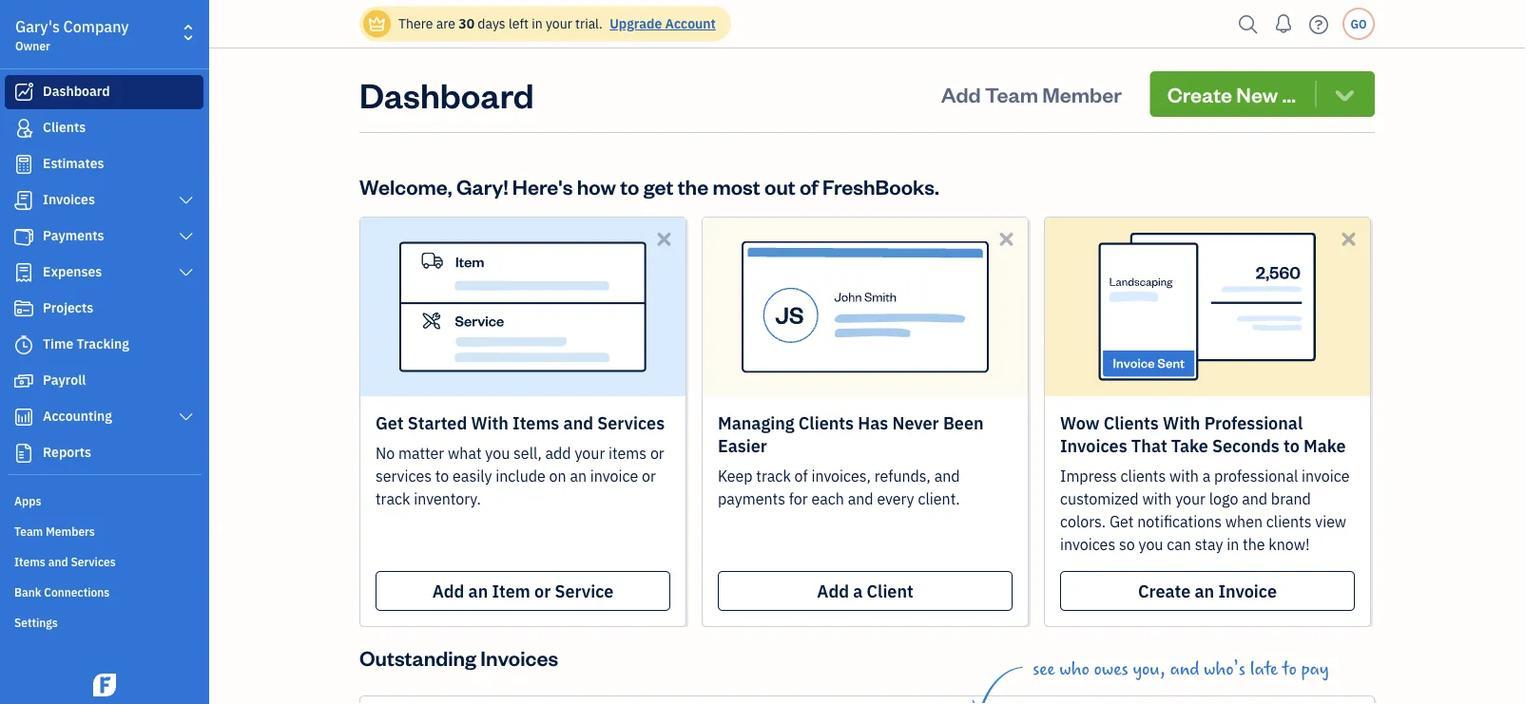 Task type: locate. For each thing, give the bounding box(es) containing it.
projects
[[43, 299, 93, 317]]

clients up know!
[[1267, 512, 1312, 532]]

add a client link
[[718, 572, 1013, 612]]

1 horizontal spatial dismiss image
[[1338, 228, 1360, 250]]

you inside the wow clients with professional invoices that take seconds to make impress clients with a professional invoice customized with your logo and brand colors. get notifications when clients view invoices so you can stay in the know!
[[1139, 535, 1164, 555]]

you right so
[[1139, 535, 1164, 555]]

members
[[46, 524, 95, 539]]

chevron large down image for expenses
[[178, 265, 195, 281]]

your
[[546, 15, 572, 32], [575, 444, 605, 464], [1176, 489, 1206, 509]]

a inside the wow clients with professional invoices that take seconds to make impress clients with a professional invoice customized with your logo and brand colors. get notifications when clients view invoices so you can stay in the know!
[[1203, 467, 1211, 487]]

1 vertical spatial the
[[1243, 535, 1266, 555]]

1 vertical spatial team
[[14, 524, 43, 539]]

of inside managing clients has never been easier keep track of invoices, refunds, and payments for each and every client.
[[795, 467, 808, 487]]

dashboard
[[360, 71, 534, 117], [43, 82, 110, 100]]

track
[[757, 467, 791, 487], [376, 489, 410, 509]]

on
[[549, 467, 567, 487]]

invoice
[[591, 467, 639, 487], [1302, 467, 1350, 487]]

create new … button
[[1151, 71, 1376, 117]]

0 horizontal spatial get
[[376, 412, 404, 434]]

to left make
[[1284, 435, 1300, 457]]

3 chevron large down image from the top
[[178, 410, 195, 425]]

1 chevron large down image from the top
[[178, 193, 195, 208]]

dashboard up clients link
[[43, 82, 110, 100]]

impress
[[1061, 467, 1118, 487]]

create left the new in the right top of the page
[[1168, 80, 1233, 107]]

item
[[492, 580, 531, 603]]

1 vertical spatial or
[[642, 467, 656, 487]]

to up inventory.
[[435, 467, 449, 487]]

and up client.
[[935, 467, 960, 487]]

items up bank
[[14, 555, 46, 570]]

2 vertical spatial your
[[1176, 489, 1206, 509]]

1 horizontal spatial team
[[985, 80, 1039, 107]]

you left sell,
[[485, 444, 510, 464]]

1 horizontal spatial you
[[1139, 535, 1164, 555]]

1 horizontal spatial an
[[570, 467, 587, 487]]

with up what
[[471, 412, 509, 434]]

or down items
[[642, 467, 656, 487]]

bank connections
[[14, 585, 110, 600]]

1 horizontal spatial clients
[[1267, 512, 1312, 532]]

to inside get started with items and services no matter what you sell, add your items or services to easily include on an invoice or track inventory.
[[435, 467, 449, 487]]

with up "take"
[[1163, 412, 1201, 434]]

bank
[[14, 585, 41, 600]]

your left trial.
[[546, 15, 572, 32]]

0 vertical spatial clients
[[1121, 467, 1166, 487]]

1 invoice from the left
[[591, 467, 639, 487]]

the inside the wow clients with professional invoices that take seconds to make impress clients with a professional invoice customized with your logo and brand colors. get notifications when clients view invoices so you can stay in the know!
[[1243, 535, 1266, 555]]

clients up that
[[1104, 412, 1159, 434]]

clients left has
[[799, 412, 854, 434]]

time tracking
[[43, 335, 129, 353]]

projects link
[[5, 292, 204, 326]]

track inside get started with items and services no matter what you sell, add your items or services to easily include on an invoice or track inventory.
[[376, 489, 410, 509]]

1 vertical spatial you
[[1139, 535, 1164, 555]]

settings
[[14, 615, 58, 631]]

are
[[436, 15, 456, 32]]

track down services
[[376, 489, 410, 509]]

2 horizontal spatial an
[[1195, 580, 1215, 603]]

0 horizontal spatial services
[[71, 555, 116, 570]]

customized
[[1061, 489, 1139, 509]]

0 vertical spatial of
[[800, 173, 819, 200]]

add inside button
[[941, 80, 981, 107]]

with for clients
[[1163, 412, 1201, 434]]

chevron large down image
[[178, 193, 195, 208], [178, 265, 195, 281], [178, 410, 195, 425]]

with for started
[[471, 412, 509, 434]]

1 with from the left
[[471, 412, 509, 434]]

1 horizontal spatial in
[[1227, 535, 1240, 555]]

0 horizontal spatial dashboard
[[43, 82, 110, 100]]

2 horizontal spatial invoices
[[1061, 435, 1128, 457]]

an right on
[[570, 467, 587, 487]]

0 vertical spatial the
[[678, 173, 709, 200]]

dashboard image
[[12, 83, 35, 102]]

invoices up payments
[[43, 191, 95, 208]]

and down professional
[[1243, 489, 1268, 509]]

wow
[[1061, 412, 1100, 434]]

1 horizontal spatial items
[[513, 412, 560, 434]]

1 horizontal spatial invoice
[[1302, 467, 1350, 487]]

an left item
[[469, 580, 488, 603]]

payments
[[43, 227, 104, 244]]

0 horizontal spatial track
[[376, 489, 410, 509]]

create down can
[[1139, 580, 1191, 603]]

0 horizontal spatial clients
[[43, 118, 86, 136]]

0 vertical spatial you
[[485, 444, 510, 464]]

services up the bank connections link
[[71, 555, 116, 570]]

the right the "get"
[[678, 173, 709, 200]]

1 vertical spatial track
[[376, 489, 410, 509]]

know!
[[1269, 535, 1310, 555]]

0 horizontal spatial an
[[469, 580, 488, 603]]

1 dismiss image from the left
[[996, 228, 1018, 250]]

0 vertical spatial in
[[532, 15, 543, 32]]

chevron large down image down chevron large down icon
[[178, 265, 195, 281]]

1 vertical spatial clients
[[1267, 512, 1312, 532]]

1 vertical spatial services
[[71, 555, 116, 570]]

1 horizontal spatial dashboard
[[360, 71, 534, 117]]

been
[[944, 412, 984, 434]]

your right add
[[575, 444, 605, 464]]

chevron large down image up chevron large down icon
[[178, 193, 195, 208]]

0 vertical spatial a
[[1203, 467, 1211, 487]]

of right "out"
[[800, 173, 819, 200]]

team down apps
[[14, 524, 43, 539]]

with down "take"
[[1170, 467, 1200, 487]]

invoice down items
[[591, 467, 639, 487]]

welcome,
[[360, 173, 452, 200]]

chevron large down image up reports link
[[178, 410, 195, 425]]

and down team members in the bottom left of the page
[[48, 555, 68, 570]]

dashboard down the "are"
[[360, 71, 534, 117]]

0 vertical spatial invoices
[[43, 191, 95, 208]]

0 horizontal spatial invoice
[[591, 467, 639, 487]]

add
[[546, 444, 571, 464]]

services up items
[[598, 412, 665, 434]]

get
[[376, 412, 404, 434], [1110, 512, 1134, 532]]

in right stay
[[1227, 535, 1240, 555]]

and
[[564, 412, 594, 434], [935, 467, 960, 487], [848, 489, 874, 509], [1243, 489, 1268, 509], [48, 555, 68, 570], [1170, 659, 1200, 680]]

1 vertical spatial create
[[1139, 580, 1191, 603]]

upgrade account link
[[606, 15, 716, 32]]

so
[[1120, 535, 1136, 555]]

an
[[570, 467, 587, 487], [469, 580, 488, 603], [1195, 580, 1215, 603]]

and up add
[[564, 412, 594, 434]]

1 vertical spatial of
[[795, 467, 808, 487]]

new
[[1237, 80, 1279, 107]]

gary!
[[457, 173, 508, 200]]

create
[[1168, 80, 1233, 107], [1139, 580, 1191, 603]]

freshbooks image
[[89, 674, 120, 697]]

chevron large down image inside "invoices" link
[[178, 193, 195, 208]]

invoices down wow
[[1061, 435, 1128, 457]]

0 horizontal spatial in
[[532, 15, 543, 32]]

0 vertical spatial track
[[757, 467, 791, 487]]

get up so
[[1110, 512, 1134, 532]]

create inside dropdown button
[[1168, 80, 1233, 107]]

brand
[[1272, 489, 1312, 509]]

0 vertical spatial get
[[376, 412, 404, 434]]

1 horizontal spatial clients
[[799, 412, 854, 434]]

1 horizontal spatial track
[[757, 467, 791, 487]]

the down "when"
[[1243, 535, 1266, 555]]

0 horizontal spatial with
[[471, 412, 509, 434]]

0 vertical spatial create
[[1168, 80, 1233, 107]]

a left client
[[854, 580, 863, 603]]

1 vertical spatial chevron large down image
[[178, 265, 195, 281]]

clients down that
[[1121, 467, 1166, 487]]

or inside "add an item or service" link
[[535, 580, 551, 603]]

0 horizontal spatial team
[[14, 524, 43, 539]]

2 vertical spatial or
[[535, 580, 551, 603]]

pay
[[1302, 659, 1330, 680]]

clients
[[43, 118, 86, 136], [799, 412, 854, 434], [1104, 412, 1159, 434]]

2 invoice from the left
[[1302, 467, 1350, 487]]

gary's company owner
[[15, 17, 129, 53]]

1 vertical spatial with
[[1143, 489, 1172, 509]]

2 vertical spatial invoices
[[481, 645, 559, 672]]

get up no
[[376, 412, 404, 434]]

chevron large down image inside expenses link
[[178, 265, 195, 281]]

2 chevron large down image from the top
[[178, 265, 195, 281]]

2 vertical spatial chevron large down image
[[178, 410, 195, 425]]

every
[[877, 489, 915, 509]]

with inside get started with items and services no matter what you sell, add your items or services to easily include on an invoice or track inventory.
[[471, 412, 509, 434]]

to left the "get"
[[620, 173, 640, 200]]

with up notifications
[[1143, 489, 1172, 509]]

freshbooks.
[[823, 173, 940, 200]]

and inside main element
[[48, 555, 68, 570]]

1 vertical spatial a
[[854, 580, 863, 603]]

1 vertical spatial in
[[1227, 535, 1240, 555]]

1 horizontal spatial the
[[1243, 535, 1266, 555]]

connections
[[44, 585, 110, 600]]

to
[[620, 173, 640, 200], [1284, 435, 1300, 457], [435, 467, 449, 487], [1283, 659, 1297, 680]]

add an item or service link
[[376, 572, 671, 612]]

with inside the wow clients with professional invoices that take seconds to make impress clients with a professional invoice customized with your logo and brand colors. get notifications when clients view invoices so you can stay in the know!
[[1163, 412, 1201, 434]]

1 horizontal spatial services
[[598, 412, 665, 434]]

dismiss image for managing clients has never been easier
[[996, 228, 1018, 250]]

add team member button
[[924, 71, 1140, 117]]

1 horizontal spatial a
[[1203, 467, 1211, 487]]

a up logo
[[1203, 467, 1211, 487]]

invoice inside get started with items and services no matter what you sell, add your items or services to easily include on an invoice or track inventory.
[[591, 467, 639, 487]]

matter
[[399, 444, 444, 464]]

payroll
[[43, 371, 86, 389]]

items inside main element
[[14, 555, 46, 570]]

team left member
[[985, 80, 1039, 107]]

create for create new …
[[1168, 80, 1233, 107]]

in
[[532, 15, 543, 32], [1227, 535, 1240, 555]]

0 horizontal spatial you
[[485, 444, 510, 464]]

0 vertical spatial services
[[598, 412, 665, 434]]

managing clients has never been easier keep track of invoices, refunds, and payments for each and every client.
[[718, 412, 984, 509]]

1 horizontal spatial get
[[1110, 512, 1134, 532]]

and inside get started with items and services no matter what you sell, add your items or services to easily include on an invoice or track inventory.
[[564, 412, 594, 434]]

invoice down make
[[1302, 467, 1350, 487]]

track up payments
[[757, 467, 791, 487]]

2 horizontal spatial clients
[[1104, 412, 1159, 434]]

1 horizontal spatial with
[[1163, 412, 1201, 434]]

reports link
[[5, 437, 204, 471]]

1 vertical spatial get
[[1110, 512, 1134, 532]]

logo
[[1210, 489, 1239, 509]]

invoice inside the wow clients with professional invoices that take seconds to make impress clients with a professional invoice customized with your logo and brand colors. get notifications when clients view invoices so you can stay in the know!
[[1302, 467, 1350, 487]]

clients link
[[5, 111, 204, 146]]

invoice image
[[12, 191, 35, 210]]

owner
[[15, 38, 50, 53]]

1 horizontal spatial your
[[575, 444, 605, 464]]

clients
[[1121, 467, 1166, 487], [1267, 512, 1312, 532]]

or right item
[[535, 580, 551, 603]]

clients up estimates at left
[[43, 118, 86, 136]]

clients inside managing clients has never been easier keep track of invoices, refunds, and payments for each and every client.
[[799, 412, 854, 434]]

with
[[471, 412, 509, 434], [1163, 412, 1201, 434]]

0 horizontal spatial your
[[546, 15, 572, 32]]

refunds,
[[875, 467, 931, 487]]

clients inside the wow clients with professional invoices that take seconds to make impress clients with a professional invoice customized with your logo and brand colors. get notifications when clients view invoices so you can stay in the know!
[[1104, 412, 1159, 434]]

chevron large down image for accounting
[[178, 410, 195, 425]]

in right "left"
[[532, 15, 543, 32]]

report image
[[12, 444, 35, 463]]

0 vertical spatial team
[[985, 80, 1039, 107]]

0 horizontal spatial add
[[433, 580, 465, 603]]

services inside get started with items and services no matter what you sell, add your items or services to easily include on an invoice or track inventory.
[[598, 412, 665, 434]]

crown image
[[367, 14, 387, 34]]

dismiss image
[[996, 228, 1018, 250], [1338, 228, 1360, 250]]

0 vertical spatial chevron large down image
[[178, 193, 195, 208]]

settings link
[[5, 608, 204, 636]]

of up for
[[795, 467, 808, 487]]

0 vertical spatial items
[[513, 412, 560, 434]]

1 vertical spatial items
[[14, 555, 46, 570]]

most
[[713, 173, 761, 200]]

2 with from the left
[[1163, 412, 1201, 434]]

add an item or service
[[433, 580, 614, 603]]

bank connections link
[[5, 577, 204, 606]]

to inside the wow clients with professional invoices that take seconds to make impress clients with a professional invoice customized with your logo and brand colors. get notifications when clients view invoices so you can stay in the know!
[[1284, 435, 1300, 457]]

items up sell,
[[513, 412, 560, 434]]

items
[[513, 412, 560, 434], [14, 555, 46, 570]]

2 horizontal spatial add
[[941, 80, 981, 107]]

2 horizontal spatial your
[[1176, 489, 1206, 509]]

chevron large down image inside accounting link
[[178, 410, 195, 425]]

2 dismiss image from the left
[[1338, 228, 1360, 250]]

payment image
[[12, 227, 35, 246]]

money image
[[12, 372, 35, 391]]

1 vertical spatial your
[[575, 444, 605, 464]]

0 horizontal spatial dismiss image
[[996, 228, 1018, 250]]

gary's
[[15, 17, 60, 37]]

with
[[1170, 467, 1200, 487], [1143, 489, 1172, 509]]

0 horizontal spatial items
[[14, 555, 46, 570]]

never
[[893, 412, 940, 434]]

0 horizontal spatial invoices
[[43, 191, 95, 208]]

track inside managing clients has never been easier keep track of invoices, refunds, and payments for each and every client.
[[757, 467, 791, 487]]

1 horizontal spatial add
[[817, 580, 849, 603]]

your up notifications
[[1176, 489, 1206, 509]]

invoices down "add an item or service" link
[[481, 645, 559, 672]]

or right items
[[651, 444, 665, 464]]

1 vertical spatial invoices
[[1061, 435, 1128, 457]]

invoices,
[[812, 467, 871, 487]]

estimate image
[[12, 155, 35, 174]]

an left invoice
[[1195, 580, 1215, 603]]



Task type: describe. For each thing, give the bounding box(es) containing it.
apps
[[14, 494, 41, 509]]

professional
[[1215, 467, 1299, 487]]

0 horizontal spatial a
[[854, 580, 863, 603]]

get inside the wow clients with professional invoices that take seconds to make impress clients with a professional invoice customized with your logo and brand colors. get notifications when clients view invoices so you can stay in the know!
[[1110, 512, 1134, 532]]

account
[[665, 15, 716, 32]]

notifications
[[1138, 512, 1222, 532]]

payments link
[[5, 220, 204, 254]]

time tracking link
[[5, 328, 204, 362]]

go
[[1351, 16, 1368, 31]]

search image
[[1234, 10, 1264, 39]]

you,
[[1133, 659, 1166, 680]]

invoices link
[[5, 184, 204, 218]]

and inside the wow clients with professional invoices that take seconds to make impress clients with a professional invoice customized with your logo and brand colors. get notifications when clients view invoices so you can stay in the know!
[[1243, 489, 1268, 509]]

create an invoice
[[1139, 580, 1278, 603]]

your inside the wow clients with professional invoices that take seconds to make impress clients with a professional invoice customized with your logo and brand colors. get notifications when clients view invoices so you can stay in the know!
[[1176, 489, 1206, 509]]

what
[[448, 444, 482, 464]]

wow clients with professional invoices that take seconds to make impress clients with a professional invoice customized with your logo and brand colors. get notifications when clients view invoices so you can stay in the know!
[[1061, 412, 1350, 555]]

services inside main element
[[71, 555, 116, 570]]

accounting
[[43, 408, 112, 425]]

expense image
[[12, 264, 35, 283]]

easier
[[718, 435, 768, 457]]

items inside get started with items and services no matter what you sell, add your items or services to easily include on an invoice or track inventory.
[[513, 412, 560, 434]]

0 horizontal spatial the
[[678, 173, 709, 200]]

outstanding invoices
[[360, 645, 559, 672]]

apps link
[[5, 486, 204, 515]]

chevrondown image
[[1332, 81, 1358, 107]]

services
[[376, 467, 432, 487]]

invoice
[[1219, 580, 1278, 603]]

owes
[[1094, 659, 1129, 680]]

dismiss image
[[654, 228, 675, 250]]

1 horizontal spatial invoices
[[481, 645, 559, 672]]

items
[[609, 444, 647, 464]]

chevron large down image for invoices
[[178, 193, 195, 208]]

notifications image
[[1269, 5, 1299, 43]]

main element
[[0, 0, 257, 705]]

days
[[478, 15, 506, 32]]

who
[[1060, 659, 1090, 680]]

add for add an item or service
[[433, 580, 465, 603]]

0 horizontal spatial clients
[[1121, 467, 1166, 487]]

colors.
[[1061, 512, 1107, 532]]

timer image
[[12, 336, 35, 355]]

out
[[765, 173, 796, 200]]

chart image
[[12, 408, 35, 427]]

can
[[1167, 535, 1192, 555]]

add a client
[[817, 580, 914, 603]]

an for invoices
[[1195, 580, 1215, 603]]

go to help image
[[1304, 10, 1335, 39]]

dismiss image for wow clients with professional invoices that take seconds to make
[[1338, 228, 1360, 250]]

client
[[867, 580, 914, 603]]

get started with items and services no matter what you sell, add your items or services to easily include on an invoice or track inventory.
[[376, 412, 665, 509]]

an for and
[[469, 580, 488, 603]]

clients for managing
[[799, 412, 854, 434]]

payroll link
[[5, 364, 204, 399]]

to left pay at the bottom right of page
[[1283, 659, 1297, 680]]

welcome, gary! here's how to get the most out of freshbooks.
[[360, 173, 940, 200]]

0 vertical spatial with
[[1170, 467, 1200, 487]]

late
[[1251, 659, 1279, 680]]

in inside the wow clients with professional invoices that take seconds to make impress clients with a professional invoice customized with your logo and brand colors. get notifications when clients view invoices so you can stay in the know!
[[1227, 535, 1240, 555]]

time
[[43, 335, 73, 353]]

invoices inside the wow clients with professional invoices that take seconds to make impress clients with a professional invoice customized with your logo and brand colors. get notifications when clients view invoices so you can stay in the know!
[[1061, 435, 1128, 457]]

accounting link
[[5, 400, 204, 435]]

invoices inside main element
[[43, 191, 95, 208]]

include
[[496, 467, 546, 487]]

how
[[577, 173, 616, 200]]

stay
[[1195, 535, 1224, 555]]

items and services link
[[5, 547, 204, 576]]

an inside get started with items and services no matter what you sell, add your items or services to easily include on an invoice or track inventory.
[[570, 467, 587, 487]]

here's
[[513, 173, 573, 200]]

add team member
[[941, 80, 1122, 107]]

items and services
[[14, 555, 116, 570]]

left
[[509, 15, 529, 32]]

keep
[[718, 467, 753, 487]]

your inside get started with items and services no matter what you sell, add your items or services to easily include on an invoice or track inventory.
[[575, 444, 605, 464]]

no
[[376, 444, 395, 464]]

chevron large down image
[[178, 229, 195, 244]]

who's
[[1204, 659, 1246, 680]]

team inside button
[[985, 80, 1039, 107]]

there are 30 days left in your trial. upgrade account
[[399, 15, 716, 32]]

estimates
[[43, 155, 104, 172]]

dashboard link
[[5, 75, 204, 109]]

for
[[789, 489, 808, 509]]

invoices
[[1061, 535, 1116, 555]]

and down invoices,
[[848, 489, 874, 509]]

0 vertical spatial or
[[651, 444, 665, 464]]

seconds
[[1213, 435, 1280, 457]]

easily
[[453, 467, 492, 487]]

there
[[399, 15, 433, 32]]

client.
[[918, 489, 960, 509]]

each
[[812, 489, 845, 509]]

create for create an invoice
[[1139, 580, 1191, 603]]

estimates link
[[5, 147, 204, 182]]

team inside main element
[[14, 524, 43, 539]]

get inside get started with items and services no matter what you sell, add your items or services to easily include on an invoice or track inventory.
[[376, 412, 404, 434]]

that
[[1132, 435, 1168, 457]]

member
[[1043, 80, 1122, 107]]

client image
[[12, 119, 35, 138]]

go button
[[1343, 8, 1376, 40]]

clients inside main element
[[43, 118, 86, 136]]

service
[[555, 580, 614, 603]]

and right you,
[[1170, 659, 1200, 680]]

sell,
[[514, 444, 542, 464]]

add for add a client
[[817, 580, 849, 603]]

0 vertical spatial your
[[546, 15, 572, 32]]

view
[[1316, 512, 1347, 532]]

outstanding
[[360, 645, 477, 672]]

tracking
[[77, 335, 129, 353]]

project image
[[12, 300, 35, 319]]

take
[[1172, 435, 1209, 457]]

make
[[1304, 435, 1347, 457]]

has
[[858, 412, 889, 434]]

clients for wow
[[1104, 412, 1159, 434]]

see
[[1033, 659, 1056, 680]]

payments
[[718, 489, 786, 509]]

team members link
[[5, 517, 204, 545]]

company
[[63, 17, 129, 37]]

add for add team member
[[941, 80, 981, 107]]

expenses
[[43, 263, 102, 281]]

managing
[[718, 412, 795, 434]]

dashboard inside main element
[[43, 82, 110, 100]]

expenses link
[[5, 256, 204, 290]]

started
[[408, 412, 467, 434]]

you inside get started with items and services no matter what you sell, add your items or services to easily include on an invoice or track inventory.
[[485, 444, 510, 464]]



Task type: vqa. For each thing, say whether or not it's contained in the screenshot.
bottom ENTRIES
no



